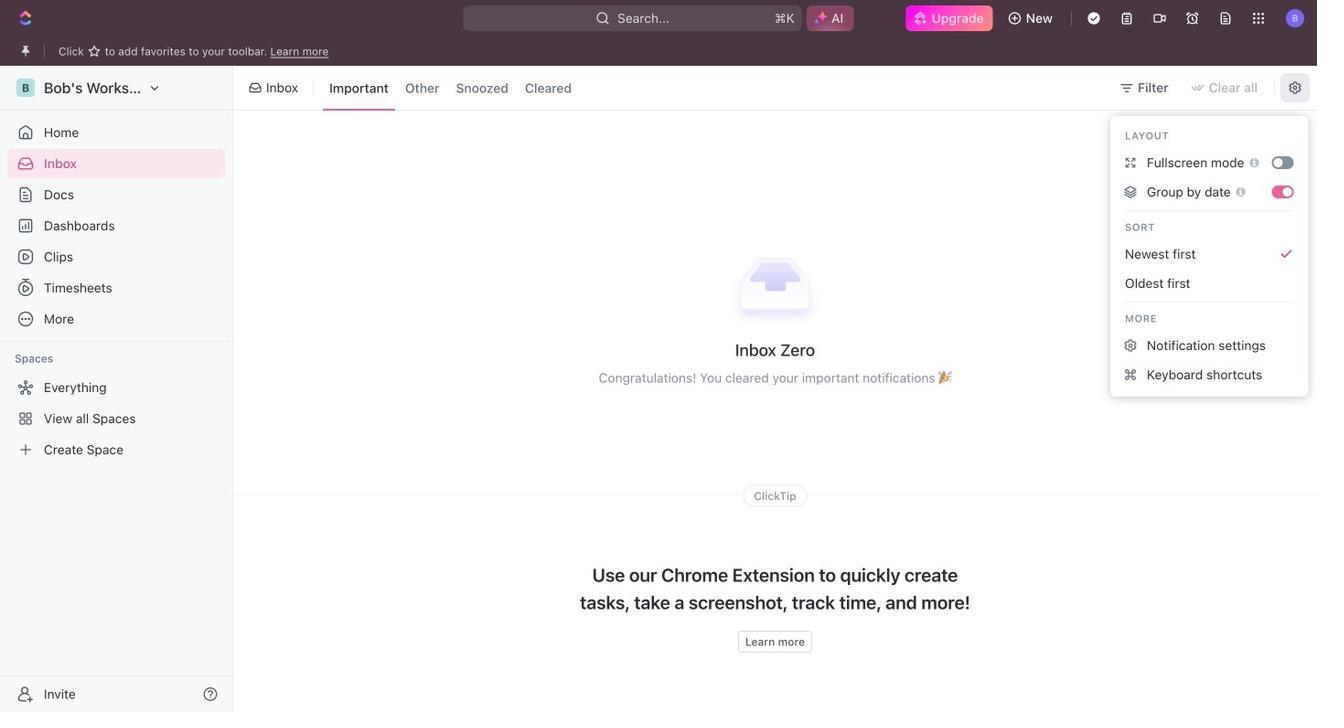 Task type: describe. For each thing, give the bounding box(es) containing it.
tree inside sidebar navigation
[[7, 373, 225, 465]]



Task type: locate. For each thing, give the bounding box(es) containing it.
sidebar navigation
[[0, 66, 233, 713]]

tree
[[7, 373, 225, 465]]

checked image
[[1280, 247, 1295, 262]]

tab list
[[319, 62, 582, 113]]

checked element
[[1280, 247, 1295, 262]]



Task type: vqa. For each thing, say whether or not it's contained in the screenshot.
DESCRIPTION (OPTIONAL)
no



